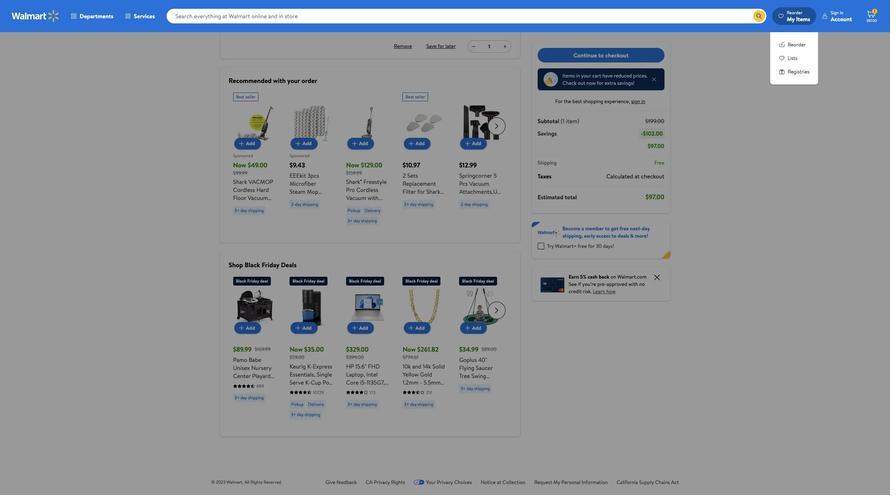 Task type: describe. For each thing, give the bounding box(es) containing it.
s1001c,
[[290, 244, 309, 252]]

year for 2-
[[292, 10, 301, 18]]

delivery inside now $129.00 group
[[365, 207, 381, 214]]

lift-
[[429, 204, 440, 212]]

add inside $12.99 group
[[472, 140, 482, 147]]

3+ inside $34.99 group
[[461, 386, 466, 392]]

bassinet
[[245, 380, 266, 388]]

3+ day shipping inside $34.99 group
[[461, 386, 490, 392]]

add to cart image for shark vacmop cordless hard floor vacuum mop with disposable vacmop pad, vm250
[[237, 139, 246, 148]]

items inside reorder my items
[[797, 15, 811, 23]]

california supply chains act link
[[617, 479, 680, 486]]

vacuum inside sponsored $9.43 eeekit 3pcs microfiber steam mop replacement pads fit for shark vacuum cleaner s1000 s1000a s1000c s1000wm s1001c, washable reusable
[[305, 212, 325, 220]]

ram,
[[359, 387, 373, 395]]

add button for keurig k-express essentials, single serve k-cup pod coffee maker
[[291, 322, 318, 334]]

and inside $12.99 springcorner 5 pcs vacuum attachments,universal vacuum cleaner attachments crevice tool, double head vacuum nozzle with adapter for 31mm and 35mm(black)
[[476, 244, 485, 252]]

add to cart image for goplus 40'' flying saucer tree swing indoor outdoor play set swing for kids green
[[464, 324, 472, 333]]

0 vertical spatial $97.00
[[867, 18, 878, 23]]

notice at collection link
[[481, 479, 526, 486]]

$329.00 group
[[346, 274, 390, 427]]

add button inside $9.43 group
[[291, 138, 318, 149]]

add button for pamo babe unisex nursery center playard with bassinet & changing table, black
[[234, 322, 261, 334]]

head
[[479, 220, 493, 228]]

black inside $89.99 $169.99 pamo babe unisex nursery center playard with bassinet & changing table, black
[[233, 396, 247, 404]]

for inside $34.99 $89.00 goplus 40'' flying saucer tree swing indoor outdoor play set swing for kids green
[[460, 396, 467, 404]]

continue to checkout button
[[538, 48, 665, 63]]

3pcs
[[308, 171, 319, 179]]

with right recommended
[[273, 76, 286, 85]]

256gb
[[346, 395, 364, 403]]

- left "$10.00"
[[313, 10, 315, 18]]

1 vertical spatial k-
[[306, 378, 311, 387]]

$49.00
[[248, 160, 268, 170]]

sponsored for now
[[233, 153, 253, 159]]

$10.97 2 sets replacement filter for shark xff350 navigator lift- away nv350, nv351, nv352
[[403, 160, 441, 228]]

1 horizontal spatial in
[[642, 98, 646, 105]]

checkout for continue to checkout
[[606, 51, 629, 59]]

mop inside sponsored now $49.00 $99.99 shark vacmop cordless hard floor vacuum mop with disposable vacmop pad, vm250
[[233, 202, 245, 210]]

cordless for $49.00
[[233, 186, 255, 194]]

shipping inside $89.99 'group'
[[248, 395, 264, 401]]

vacuum inside now $129.00 $159.99 shark® freestyle pro cordless vacuum with precision charging dock sv1114
[[346, 194, 367, 202]]

your for cart
[[582, 72, 592, 79]]

how
[[607, 288, 616, 295]]

ca
[[366, 479, 373, 486]]

away
[[403, 212, 416, 220]]

walmart.com
[[618, 273, 647, 281]]

now for $35.00
[[290, 345, 303, 354]]

add to cart image for $329.00
[[351, 324, 359, 333]]

deal for $169.99
[[260, 278, 268, 284]]

day inside $34.99 group
[[467, 386, 474, 392]]

add to cart image inside $9.43 group
[[294, 139, 303, 148]]

day inside become a member to get free next-day shipping, early access to deals & more!
[[643, 225, 650, 232]]

sign in link
[[632, 98, 647, 105]]

3+ inside the $329.00 group
[[348, 401, 353, 407]]

add for shark vacmop cordless hard floor vacuum mop with disposable vacmop pad, vm250
[[246, 140, 255, 147]]

silver,
[[346, 403, 361, 411]]

cup
[[311, 378, 321, 387]]

mop inside sponsored $9.43 eeekit 3pcs microfiber steam mop replacement pads fit for shark vacuum cleaner s1000 s1000a s1000c s1000wm s1001c, washable reusable
[[307, 187, 319, 196]]

coffee
[[290, 387, 308, 395]]

0 horizontal spatial rights
[[251, 479, 263, 485]]

replacement inside '$10.97 2 sets replacement filter for shark xff350 navigator lift- away nv350, nv351, nv352'
[[403, 179, 436, 187]]

vacuum down crevice
[[460, 228, 480, 236]]

reduced price image
[[544, 72, 559, 87]]

disposable
[[233, 210, 261, 218]]

shop
[[229, 260, 243, 270]]

$34.99 group
[[460, 274, 503, 404]]

kids
[[468, 396, 479, 404]]

california supply chains act
[[617, 479, 680, 486]]

with inside now $129.00 $159.99 shark® freestyle pro cordless vacuum with precision charging dock sv1114
[[368, 194, 379, 202]]

departments button
[[65, 7, 119, 25]]

back
[[599, 273, 610, 281]]

solid
[[433, 362, 445, 370]]

give feedback button
[[326, 479, 357, 486]]

day inside $89.99 'group'
[[241, 395, 247, 401]]

$59.00
[[290, 354, 305, 361]]

reusable
[[290, 260, 312, 268]]

dismiss capital one banner image
[[653, 273, 662, 282]]

for inside banner
[[589, 243, 595, 250]]

registries link
[[780, 68, 810, 76]]

your privacy choices
[[426, 479, 472, 486]]

friday inside $34.99 group
[[474, 278, 486, 284]]

days!
[[603, 243, 615, 250]]

pickup inside now $35.00 group
[[291, 401, 304, 407]]

deal for $399.00
[[373, 278, 381, 284]]

add button inside $12.99 group
[[461, 138, 487, 149]]

walmart plus image
[[538, 229, 560, 237]]

add to cart image inside now $129.00 group
[[351, 139, 359, 148]]

black for $34.99
[[462, 278, 473, 284]]

day inside now $129.00 group
[[354, 218, 360, 224]]

31mm
[[460, 244, 474, 252]]

notice at collection
[[481, 479, 526, 486]]

with inside $89.99 $169.99 pamo babe unisex nursery center playard with bassinet & changing table, black
[[233, 380, 244, 388]]

15-
[[370, 411, 377, 419]]

give feedback
[[326, 479, 357, 486]]

- down sign in link
[[641, 130, 644, 138]]

day inside the $329.00 group
[[354, 401, 360, 407]]

& inside become a member to get free next-day shipping, early access to deals & more!
[[631, 232, 634, 240]]

sponsored for $9.43
[[290, 153, 310, 159]]

seller for $10.97
[[415, 93, 426, 100]]

$9.43
[[290, 160, 305, 170]]

11
[[346, 411, 350, 419]]

shipping inside now $129.00 group
[[361, 218, 377, 224]]

check
[[563, 79, 577, 87]]

precision
[[346, 202, 369, 210]]

free inside become a member to get free next-day shipping, early access to deals & more!
[[620, 225, 629, 232]]

- inside now $261.82 $774.61 10k and 14k solid yellow gold 1.2mm - 5.5mm mariner link chain necklace- 16" 18" 20"22" 24" 30"
[[420, 378, 422, 387]]

shark inside sponsored now $49.00 $99.99 shark vacmop cordless hard floor vacuum mop with disposable vacmop pad, vm250
[[233, 178, 247, 186]]

total
[[565, 193, 577, 201]]

for inside items in your cart have reduced prices. check out now for extra savings!
[[597, 79, 604, 87]]

$89.99 $169.99 pamo babe unisex nursery center playard with bassinet & changing table, black
[[233, 345, 273, 404]]

day inside now $49.00 group
[[241, 207, 247, 214]]

2 vertical spatial $97.00
[[646, 192, 665, 202]]

express
[[313, 362, 332, 370]]

now $261.82 $774.61 10k and 14k solid yellow gold 1.2mm - 5.5mm mariner link chain necklace- 16" 18" 20"22" 24" 30"
[[403, 345, 445, 419]]

save for later
[[427, 43, 456, 50]]

vacuum inside sponsored now $49.00 $99.99 shark vacmop cordless hard floor vacuum mop with disposable vacmop pad, vm250
[[248, 194, 268, 202]]

babe
[[249, 356, 262, 364]]

shipping inside now $49.00 group
[[248, 207, 264, 214]]

shipping inside now $35.00 group
[[305, 411, 321, 418]]

0 vertical spatial swing
[[472, 372, 487, 380]]

3-
[[288, 22, 292, 29]]

0 vertical spatial k-
[[307, 362, 313, 370]]

best seller for $10.97
[[406, 93, 426, 100]]

shark inside sponsored $9.43 eeekit 3pcs microfiber steam mop replacement pads fit for shark vacuum cleaner s1000 s1000a s1000c s1000wm s1001c, washable reusable
[[290, 212, 304, 220]]

request
[[535, 479, 553, 486]]

$399.00
[[346, 354, 364, 361]]

free
[[655, 159, 665, 166]]

3+ day shipping inside now $49.00 group
[[235, 207, 264, 214]]

sponsored now $49.00 $99.99 shark vacmop cordless hard floor vacuum mop with disposable vacmop pad, vm250
[[233, 153, 274, 234]]

your for order
[[288, 76, 300, 85]]

plan for $12.00
[[303, 22, 312, 29]]

2- for $12.99
[[461, 201, 465, 207]]

friday for $261.82
[[417, 278, 429, 284]]

add button for hp 15.6" fhd laptop, intel core i5-1135g7, 8gb ram, 256gb ssd, silver, windows 11 home, 15- dy2795wm
[[348, 322, 374, 334]]

30"
[[413, 411, 422, 419]]

in inside items in your cart have reduced prices. check out now for extra savings!
[[576, 72, 580, 79]]

- left $12.00
[[313, 22, 315, 29]]

$159.99
[[346, 169, 362, 177]]

20"22"
[[420, 403, 437, 411]]

have
[[603, 72, 613, 79]]

vacuum right pcs
[[470, 179, 490, 187]]

cleaner inside $12.99 springcorner 5 pcs vacuum attachments,universal vacuum cleaner attachments crevice tool, double head vacuum nozzle with adapter for 31mm and 35mm(black)
[[481, 196, 501, 204]]

3+ day shipping inside the $329.00 group
[[348, 401, 377, 407]]

sets
[[407, 171, 418, 179]]

3+ day shipping inside $10.97 group
[[404, 201, 434, 207]]

1 $97.00
[[867, 8, 878, 23]]

seller for sponsored
[[246, 93, 256, 100]]

now $35.00 group
[[290, 274, 333, 422]]

add to cart image for now
[[407, 324, 416, 333]]

now inside sponsored now $49.00 $99.99 shark vacmop cordless hard floor vacuum mop with disposable vacmop pad, vm250
[[233, 160, 246, 170]]

30
[[596, 243, 602, 250]]

to inside "button"
[[599, 51, 604, 59]]

3+ inside $10.97 group
[[404, 201, 409, 207]]

deal for $35.00
[[317, 278, 325, 284]]

with inside see if you're pre-approved with no credit risk.
[[629, 281, 639, 288]]

remove button
[[392, 40, 415, 52]]

estimated total
[[538, 193, 577, 201]]

pro
[[346, 186, 355, 194]]

684
[[257, 383, 264, 389]]

learn how
[[593, 288, 616, 295]]

black friday deal for $399.00
[[349, 278, 381, 284]]

with inside $12.99 springcorner 5 pcs vacuum attachments,universal vacuum cleaner attachments crevice tool, double head vacuum nozzle with adapter for 31mm and 35mm(black)
[[460, 236, 470, 244]]

cordless for $159.99
[[357, 186, 379, 194]]

ca privacy rights
[[366, 479, 405, 486]]

shipping inside $12.99 group
[[473, 201, 488, 207]]

5
[[494, 171, 497, 179]]

my for items
[[788, 15, 795, 23]]

2-day shipping for springcorner
[[461, 201, 488, 207]]

friday for $169.99
[[248, 278, 259, 284]]

walmart image
[[12, 10, 59, 22]]

for inside sponsored $9.43 eeekit 3pcs microfiber steam mop replacement pads fit for shark vacuum cleaner s1000 s1000a s1000c s1000wm s1001c, washable reusable
[[311, 204, 319, 212]]

3+ day shipping inside $89.99 'group'
[[235, 395, 264, 401]]

3+ day shipping inside now $35.00 group
[[291, 411, 321, 418]]

day inside $9.43 group
[[295, 201, 302, 207]]

2
[[403, 171, 406, 179]]

add for 10k and 14k solid yellow gold 1.2mm - 5.5mm mariner link chain necklace- 16" 18" 20"22" 24" 30"
[[416, 324, 425, 332]]

1 for 1 $97.00
[[875, 8, 876, 14]]

add to cart image inside $12.99 group
[[464, 139, 472, 148]]

s1000a
[[290, 228, 309, 236]]

1 vertical spatial vacmop
[[233, 218, 258, 226]]

3+ day shipping inside now $261.82 'group'
[[404, 401, 434, 407]]

fit
[[303, 204, 310, 212]]

black for $329.00
[[349, 278, 360, 284]]

now $35.00 $59.00 keurig k-express essentials, single serve k-cup pod coffee maker
[[290, 345, 333, 395]]

add button inside now $129.00 group
[[348, 138, 374, 149]]

with inside sponsored now $49.00 $99.99 shark vacmop cordless hard floor vacuum mop with disposable vacmop pad, vm250
[[246, 202, 257, 210]]

give
[[326, 479, 336, 486]]

items in your cart have reduced prices. check out now for extra savings!
[[563, 72, 648, 87]]

3+ inside now $261.82 'group'
[[404, 401, 409, 407]]

hp
[[346, 362, 354, 370]]

2-Year plan - $10.00 checkbox
[[277, 11, 283, 17]]

ssd,
[[365, 395, 377, 403]]

pod
[[323, 378, 333, 387]]

delivery inside now $35.00 group
[[308, 401, 324, 407]]

set
[[471, 388, 480, 396]]

privacy choices icon image
[[414, 480, 425, 485]]

black for $89.99
[[236, 278, 246, 284]]

filter
[[403, 187, 416, 196]]

and inside now $261.82 $774.61 10k and 14k solid yellow gold 1.2mm - 5.5mm mariner link chain necklace- 16" 18" 20"22" 24" 30"
[[413, 362, 422, 370]]

add to cart image for keurig k-express essentials, single serve k-cup pod coffee maker
[[294, 324, 303, 333]]

next slide for horizontalscrollerrecommendations list image
[[488, 302, 506, 319]]

chain
[[403, 395, 418, 403]]

black friday deal for $169.99
[[236, 278, 268, 284]]

intel
[[367, 370, 378, 378]]

1 horizontal spatial rights
[[391, 479, 405, 486]]

best for $10.97
[[406, 93, 414, 100]]

california
[[617, 479, 639, 486]]

capital one credit card image
[[541, 276, 565, 292]]



Task type: vqa. For each thing, say whether or not it's contained in the screenshot.
Essentials
no



Task type: locate. For each thing, give the bounding box(es) containing it.
1 vertical spatial items
[[563, 72, 575, 79]]

1 vertical spatial &
[[268, 380, 272, 388]]

my inside reorder my items
[[788, 15, 795, 23]]

cordless down $99.99
[[233, 186, 255, 194]]

2-day shipping up crevice
[[461, 201, 488, 207]]

k- right serve
[[306, 378, 311, 387]]

1 vertical spatial at
[[497, 479, 502, 486]]

yellow
[[403, 370, 419, 378]]

deal
[[260, 278, 268, 284], [317, 278, 325, 284], [373, 278, 381, 284], [430, 278, 438, 284], [487, 278, 495, 284]]

day up crevice
[[465, 201, 471, 207]]

vacuum
[[470, 179, 490, 187], [248, 194, 268, 202], [346, 194, 367, 202], [460, 196, 480, 204], [305, 212, 325, 220], [460, 228, 480, 236]]

black friday deal for $261.82
[[406, 278, 438, 284]]

0 horizontal spatial 2-day shipping
[[291, 201, 319, 207]]

at for notice
[[497, 479, 502, 486]]

3+ left the 18" on the bottom left
[[404, 401, 409, 407]]

now up shark®
[[346, 160, 359, 170]]

add to cart image inside $89.99 'group'
[[237, 324, 246, 333]]

0 vertical spatial my
[[788, 15, 795, 23]]

sign
[[632, 98, 641, 105]]

$9.43 group
[[290, 89, 333, 268]]

for right fit
[[311, 204, 319, 212]]

shark®
[[346, 178, 362, 186]]

shipping up pad,
[[248, 207, 264, 214]]

fhd
[[368, 362, 380, 370]]

vacmop down $49.00 at the top
[[249, 178, 274, 186]]

mop up vm250
[[233, 202, 245, 210]]

add button up $10.97
[[404, 138, 431, 149]]

add button up $34.99
[[461, 322, 487, 334]]

plan up "3-year plan - $12.00"
[[303, 10, 312, 18]]

cordless right pro
[[357, 186, 379, 194]]

day up away
[[410, 201, 417, 207]]

$10.97 group
[[403, 89, 446, 228]]

$35.00
[[304, 345, 324, 354]]

day inside now $35.00 group
[[297, 411, 304, 418]]

add up $12.99
[[472, 140, 482, 147]]

with
[[273, 76, 286, 85], [368, 194, 379, 202], [246, 202, 257, 210], [460, 236, 470, 244], [629, 281, 639, 288], [233, 380, 244, 388]]

1 horizontal spatial privacy
[[437, 479, 453, 486]]

day inside now $261.82 'group'
[[410, 401, 417, 407]]

3+ inside now $129.00 group
[[348, 218, 353, 224]]

now inside now $129.00 $159.99 shark® freestyle pro cordless vacuum with precision charging dock sv1114
[[346, 160, 359, 170]]

$89.99 group
[[233, 274, 277, 405]]

Search search field
[[167, 9, 767, 23]]

savings
[[538, 130, 557, 138]]

add button for goplus 40'' flying saucer tree swing indoor outdoor play set swing for kids green
[[461, 322, 487, 334]]

3+ day shipping up kids
[[461, 386, 490, 392]]

0 horizontal spatial mop
[[233, 202, 245, 210]]

deals
[[281, 260, 297, 270]]

indoor
[[460, 380, 476, 388]]

shipping inside the $329.00 group
[[361, 401, 377, 407]]

0 horizontal spatial &
[[268, 380, 272, 388]]

cleaner
[[481, 196, 501, 204], [290, 220, 310, 228]]

double
[[460, 220, 478, 228]]

black inside now $35.00 group
[[293, 278, 303, 284]]

replacement up xff350
[[403, 179, 436, 187]]

more!
[[635, 232, 649, 240]]

now for $261.82
[[403, 345, 416, 354]]

0 vertical spatial and
[[476, 244, 485, 252]]

rights left privacy choices icon
[[391, 479, 405, 486]]

add to cart image inside now $35.00 group
[[294, 324, 303, 333]]

add to cart image inside now $49.00 group
[[237, 139, 246, 148]]

for inside button
[[438, 43, 445, 50]]

add button up the $89.99
[[234, 322, 261, 334]]

add up the $89.99
[[246, 324, 255, 332]]

0 horizontal spatial sponsored
[[233, 153, 253, 159]]

0 horizontal spatial cleaner
[[290, 220, 310, 228]]

4 deal from the left
[[430, 278, 438, 284]]

decrease quantity shark navigator lift-away xl multisurface upright vacuum cleaner, cu512, current quantity 1 image
[[471, 43, 477, 49]]

at
[[635, 172, 640, 180], [497, 479, 502, 486]]

shipping down precision
[[361, 218, 377, 224]]

3-Year plan - $12.00 checkbox
[[277, 22, 283, 29]]

0 horizontal spatial best seller
[[236, 93, 256, 100]]

add button up $35.00
[[291, 322, 318, 334]]

choices
[[455, 479, 472, 486]]

information
[[582, 479, 608, 486]]

to left deals at the right of page
[[612, 232, 617, 240]]

2 best from the left
[[406, 93, 414, 100]]

year for 3-
[[292, 22, 301, 29]]

credit
[[569, 288, 582, 295]]

0 horizontal spatial replacement
[[290, 196, 323, 204]]

risk.
[[583, 288, 592, 295]]

shark down $99.99
[[233, 178, 247, 186]]

your
[[426, 479, 436, 486]]

add to cart image inside the $329.00 group
[[351, 324, 359, 333]]

get
[[611, 225, 619, 232]]

0 vertical spatial cleaner
[[481, 196, 501, 204]]

1 vertical spatial my
[[554, 479, 561, 486]]

2 2-day shipping from the left
[[461, 201, 488, 207]]

1 horizontal spatial 1
[[875, 8, 876, 14]]

1 vertical spatial plan
[[303, 22, 312, 29]]

0 vertical spatial plan
[[303, 10, 312, 18]]

become a member to get free next-day shipping, early access to deals & more!
[[563, 225, 650, 240]]

3+ down center
[[235, 395, 240, 401]]

3+ down coffee
[[291, 411, 296, 418]]

0 horizontal spatial pickup
[[291, 401, 304, 407]]

2- down the steam
[[291, 201, 295, 207]]

day left fit
[[295, 201, 302, 207]]

$97.00 right account
[[867, 18, 878, 23]]

1 right in
[[875, 8, 876, 14]]

0 horizontal spatial delivery
[[308, 401, 324, 407]]

see
[[569, 281, 577, 288]]

add for hp 15.6" fhd laptop, intel core i5-1135g7, 8gb ram, 256gb ssd, silver, windows 11 home, 15- dy2795wm
[[359, 324, 368, 332]]

k-
[[307, 362, 313, 370], [306, 378, 311, 387]]

continue
[[574, 51, 597, 59]]

add inside $9.43 group
[[303, 140, 312, 147]]

vacmop left pad,
[[233, 218, 258, 226]]

shipping
[[538, 159, 557, 166]]

s1000
[[311, 220, 327, 228]]

replacement down microfiber
[[290, 196, 323, 204]]

2 year from the top
[[292, 22, 301, 29]]

black inside the $329.00 group
[[349, 278, 360, 284]]

cordless inside now $129.00 $159.99 shark® freestyle pro cordless vacuum with precision charging dock sv1114
[[357, 186, 379, 194]]

1 horizontal spatial cleaner
[[481, 196, 501, 204]]

ca privacy rights link
[[366, 479, 405, 486]]

at for calculated
[[635, 172, 640, 180]]

1 sponsored from the left
[[233, 153, 253, 159]]

1 vertical spatial reorder
[[788, 41, 806, 48]]

0 horizontal spatial 1
[[489, 43, 491, 50]]

5 black friday deal from the left
[[462, 278, 495, 284]]

friday inside now $261.82 'group'
[[417, 278, 429, 284]]

best inside now $49.00 group
[[236, 93, 245, 100]]

1 left increase quantity shark navigator lift-away xl multisurface upright vacuum cleaner, cu512, current quantity 1 icon
[[489, 43, 491, 50]]

nursery
[[251, 364, 272, 372]]

close nudge image
[[652, 76, 658, 82]]

1 black friday deal from the left
[[236, 278, 268, 284]]

reorder for reorder my items
[[788, 9, 803, 16]]

0 vertical spatial mop
[[307, 187, 319, 196]]

2- for sponsored
[[291, 201, 295, 207]]

1 vertical spatial in
[[642, 98, 646, 105]]

3+ up away
[[404, 201, 409, 207]]

reorder my items
[[788, 9, 811, 23]]

add up $261.82
[[416, 324, 425, 332]]

saucer
[[476, 364, 493, 372]]

now
[[587, 79, 596, 87]]

deal for $261.82
[[430, 278, 438, 284]]

1 horizontal spatial seller
[[415, 93, 426, 100]]

1 horizontal spatial sponsored
[[290, 153, 310, 159]]

now up 10k at the left bottom of the page
[[403, 345, 416, 354]]

k- right keurig
[[307, 362, 313, 370]]

2 sponsored from the left
[[290, 153, 310, 159]]

add button inside the $329.00 group
[[348, 322, 374, 334]]

day inside $12.99 group
[[465, 201, 471, 207]]

3+ day shipping down coffee
[[291, 411, 321, 418]]

1 deal from the left
[[260, 278, 268, 284]]

3-year plan - $12.00
[[288, 22, 330, 29]]

laptop,
[[346, 370, 365, 378]]

1 horizontal spatial and
[[476, 244, 485, 252]]

add button inside $89.99 'group'
[[234, 322, 261, 334]]

rights right all
[[251, 479, 263, 485]]

add button for 10k and 14k solid yellow gold 1.2mm - 5.5mm mariner link chain necklace- 16" 18" 20"22" 24" 30"
[[404, 322, 431, 334]]

plan for $10.00
[[303, 10, 312, 18]]

16"
[[403, 403, 410, 411]]

2 black friday deal from the left
[[293, 278, 325, 284]]

3+ day shipping up 30"
[[404, 401, 434, 407]]

at right the calculated
[[635, 172, 640, 180]]

deal inside now $35.00 group
[[317, 278, 325, 284]]

24"
[[403, 411, 411, 419]]

search icon image
[[757, 13, 763, 19]]

taxes
[[538, 172, 552, 180]]

day down the bassinet
[[241, 395, 247, 401]]

1 2-day shipping from the left
[[291, 201, 319, 207]]

0 vertical spatial reorder
[[788, 9, 803, 16]]

unisex
[[233, 364, 250, 372]]

friday inside $89.99 'group'
[[248, 278, 259, 284]]

black inside $34.99 group
[[462, 278, 473, 284]]

your left cart
[[582, 72, 592, 79]]

0 vertical spatial in
[[576, 72, 580, 79]]

0 horizontal spatial cordless
[[233, 186, 255, 194]]

1 vertical spatial year
[[292, 22, 301, 29]]

add inside now $129.00 group
[[359, 140, 368, 147]]

black friday deal inside the $329.00 group
[[349, 278, 381, 284]]

privacy for your
[[437, 479, 453, 486]]

checkout for calculated at checkout
[[642, 172, 665, 180]]

3 deal from the left
[[373, 278, 381, 284]]

1 inside 1 $97.00
[[875, 8, 876, 14]]

for right filter
[[418, 187, 425, 196]]

hard
[[257, 186, 269, 194]]

my for personal
[[554, 479, 561, 486]]

2 deal from the left
[[317, 278, 325, 284]]

1 horizontal spatial shark
[[290, 212, 304, 220]]

$97.00 down calculated at checkout
[[646, 192, 665, 202]]

add for keurig k-express essentials, single serve k-cup pod coffee maker
[[303, 324, 312, 332]]

shipping up 15- on the left of page
[[361, 401, 377, 407]]

add to cart image up $10.97
[[407, 139, 416, 148]]

1 vertical spatial swing
[[481, 388, 496, 396]]

deal inside $34.99 group
[[487, 278, 495, 284]]

early
[[585, 232, 595, 240]]

1 plan from the top
[[303, 10, 312, 18]]

1 seller from the left
[[246, 93, 256, 100]]

pickup down coffee
[[291, 401, 304, 407]]

seller inside $10.97 group
[[415, 93, 426, 100]]

3+ day shipping inside now $129.00 group
[[348, 218, 377, 224]]

add to cart image for pamo babe unisex nursery center playard with bassinet & changing table, black
[[237, 324, 246, 333]]

1 horizontal spatial best
[[406, 93, 414, 100]]

& inside $89.99 $169.99 pamo babe unisex nursery center playard with bassinet & changing table, black
[[268, 380, 272, 388]]

at right notice
[[497, 479, 502, 486]]

year up 3-
[[292, 10, 301, 18]]

pickup up sv1114
[[348, 207, 360, 214]]

1 vertical spatial mop
[[233, 202, 245, 210]]

best inside $10.97 group
[[406, 93, 414, 100]]

add to cart image inside $10.97 group
[[407, 139, 416, 148]]

shark up s1000a at top
[[290, 212, 304, 220]]

1 vertical spatial checkout
[[642, 172, 665, 180]]

add inside $34.99 group
[[472, 324, 482, 332]]

reorder inside reorder my items
[[788, 9, 803, 16]]

privacy for ca
[[374, 479, 390, 486]]

recommended
[[229, 76, 272, 85]]

0 horizontal spatial at
[[497, 479, 502, 486]]

0 horizontal spatial checkout
[[606, 51, 629, 59]]

add to cart image for 2 sets replacement filter for shark xff350 navigator lift- away nv350, nv351, nv352
[[407, 139, 416, 148]]

shipping inside $10.97 group
[[418, 201, 434, 207]]

items left out
[[563, 72, 575, 79]]

2- inside $9.43 group
[[291, 201, 295, 207]]

shipping up nv350, at the left top of the page
[[418, 201, 434, 207]]

2 vertical spatial shark
[[290, 212, 304, 220]]

1 cordless from the left
[[233, 186, 255, 194]]

black for now $35.00
[[293, 278, 303, 284]]

0 horizontal spatial best
[[236, 93, 245, 100]]

for left 30
[[589, 243, 595, 250]]

add to cart image
[[351, 139, 359, 148], [351, 324, 359, 333], [407, 324, 416, 333]]

reorder up reorder link at the top of page
[[788, 9, 803, 16]]

1 best from the left
[[236, 93, 245, 100]]

1 vertical spatial replacement
[[290, 196, 323, 204]]

pickup inside now $129.00 group
[[348, 207, 360, 214]]

0 horizontal spatial and
[[413, 362, 422, 370]]

1 best seller from the left
[[236, 93, 256, 100]]

2-day shipping inside $12.99 group
[[461, 201, 488, 207]]

replacement inside sponsored $9.43 eeekit 3pcs microfiber steam mop replacement pads fit for shark vacuum cleaner s1000 s1000a s1000c s1000wm s1001c, washable reusable
[[290, 196, 323, 204]]

best for sponsored
[[236, 93, 245, 100]]

2-day shipping inside $9.43 group
[[291, 201, 319, 207]]

black friday deal inside now $261.82 'group'
[[406, 278, 438, 284]]

0 horizontal spatial my
[[554, 479, 561, 486]]

shark inside '$10.97 2 sets replacement filter for shark xff350 navigator lift- away nv350, nv351, nv352'
[[427, 187, 441, 196]]

add to cart image up the $89.99
[[237, 324, 246, 333]]

your left order
[[288, 76, 300, 85]]

cleaner inside sponsored $9.43 eeekit 3pcs microfiber steam mop replacement pads fit for shark vacuum cleaner s1000 s1000a s1000c s1000wm s1001c, washable reusable
[[290, 220, 310, 228]]

1 vertical spatial shark
[[427, 187, 441, 196]]

for inside '$10.97 2 sets replacement filter for shark xff350 navigator lift- away nv350, nv351, nv352'
[[418, 187, 425, 196]]

link
[[424, 387, 434, 395]]

1 horizontal spatial best seller
[[406, 93, 426, 100]]

1 horizontal spatial items
[[797, 15, 811, 23]]

core
[[346, 378, 359, 387]]

and right 31mm
[[476, 244, 485, 252]]

1 horizontal spatial &
[[631, 232, 634, 240]]

privacy right the your
[[437, 479, 453, 486]]

1 horizontal spatial replacement
[[403, 179, 436, 187]]

1 horizontal spatial delivery
[[365, 207, 381, 214]]

shipping inside $34.99 group
[[475, 386, 490, 392]]

3+ down precision
[[348, 218, 353, 224]]

now for $129.00
[[346, 160, 359, 170]]

0 vertical spatial year
[[292, 10, 301, 18]]

1 for 1
[[489, 43, 491, 50]]

1 vertical spatial 1
[[489, 43, 491, 50]]

0 vertical spatial items
[[797, 15, 811, 23]]

checkout down free
[[642, 172, 665, 180]]

vacuum up crevice
[[460, 196, 480, 204]]

1 horizontal spatial mop
[[307, 187, 319, 196]]

now $49.00 group
[[233, 89, 277, 234]]

all
[[245, 479, 250, 485]]

1 horizontal spatial my
[[788, 15, 795, 23]]

for inside $12.99 springcorner 5 pcs vacuum attachments,universal vacuum cleaner attachments crevice tool, double head vacuum nozzle with adapter for 31mm and 35mm(black)
[[493, 236, 501, 244]]

0 vertical spatial &
[[631, 232, 634, 240]]

lists
[[788, 55, 798, 62]]

add button up $261.82
[[404, 322, 431, 334]]

now $261.82 group
[[403, 274, 446, 419]]

$12.99 springcorner 5 pcs vacuum attachments,universal vacuum cleaner attachments crevice tool, double head vacuum nozzle with adapter for 31mm and 35mm(black)
[[460, 160, 517, 260]]

vacuum up s1000c
[[305, 212, 325, 220]]

cleaner up tool,
[[481, 196, 501, 204]]

items up reorder link at the top of page
[[797, 15, 811, 23]]

xff350
[[403, 196, 423, 204]]

day down floor
[[241, 207, 247, 214]]

black for now $261.82
[[406, 278, 416, 284]]

in left now on the top of the page
[[576, 72, 580, 79]]

3+ inside $89.99 'group'
[[235, 395, 240, 401]]

windows
[[363, 403, 385, 411]]

black friday deal inside now $35.00 group
[[293, 278, 325, 284]]

deal inside the $329.00 group
[[373, 278, 381, 284]]

now $129.00 group
[[346, 89, 390, 228]]

add button for shark vacmop cordless hard floor vacuum mop with disposable vacmop pad, vm250
[[234, 138, 261, 149]]

0 vertical spatial 1
[[875, 8, 876, 14]]

shipping right pads
[[303, 201, 319, 207]]

friday inside now $35.00 group
[[304, 278, 316, 284]]

1 horizontal spatial 2-day shipping
[[461, 201, 488, 207]]

and
[[476, 244, 485, 252], [413, 362, 422, 370]]

2 best seller from the left
[[406, 93, 426, 100]]

add up $129.00
[[359, 140, 368, 147]]

seller
[[246, 93, 256, 100], [415, 93, 426, 100]]

best seller
[[236, 93, 256, 100], [406, 93, 426, 100]]

1 horizontal spatial checkout
[[642, 172, 665, 180]]

day up kids
[[467, 386, 474, 392]]

0 horizontal spatial shark
[[233, 178, 247, 186]]

0 horizontal spatial items
[[563, 72, 575, 79]]

day inside $10.97 group
[[410, 201, 417, 207]]

2 seller from the left
[[415, 93, 426, 100]]

next slide for horizontalscrollerrecommendations list image
[[488, 117, 506, 135]]

5 deal from the left
[[487, 278, 495, 284]]

sponsored
[[233, 153, 253, 159], [290, 153, 310, 159]]

add to cart image up the $9.43 on the top left
[[294, 139, 303, 148]]

for right now on the top of the page
[[597, 79, 604, 87]]

add to cart image up $99.99
[[237, 139, 246, 148]]

walmart+
[[555, 243, 577, 250]]

0 vertical spatial pickup
[[348, 207, 360, 214]]

supply
[[640, 479, 654, 486]]

day up home,
[[354, 401, 360, 407]]

2023
[[216, 479, 226, 485]]

Try Walmart+ free for 30 days! checkbox
[[538, 243, 545, 250]]

$12.99 group
[[460, 89, 517, 260]]

1 vertical spatial $97.00
[[648, 142, 665, 150]]

0 horizontal spatial your
[[288, 76, 300, 85]]

0 horizontal spatial seller
[[246, 93, 256, 100]]

1 horizontal spatial pickup
[[348, 207, 360, 214]]

3+ inside now $49.00 group
[[235, 207, 240, 214]]

cart
[[593, 72, 602, 79]]

add up $35.00
[[303, 324, 312, 332]]

items inside items in your cart have reduced prices. check out now for extra savings!
[[563, 72, 575, 79]]

2 cordless from the left
[[357, 186, 379, 194]]

2-day shipping for $9.43
[[291, 201, 319, 207]]

Walmart Site-Wide search field
[[167, 9, 767, 23]]

3+ inside now $35.00 group
[[291, 411, 296, 418]]

0 vertical spatial shark
[[233, 178, 247, 186]]

0 vertical spatial free
[[620, 225, 629, 232]]

3+ day shipping
[[404, 201, 434, 207], [235, 207, 264, 214], [348, 218, 377, 224], [461, 386, 490, 392], [235, 395, 264, 401], [348, 401, 377, 407], [404, 401, 434, 407], [291, 411, 321, 418]]

0 vertical spatial at
[[635, 172, 640, 180]]

3+ day shipping up nv350, at the left top of the page
[[404, 201, 434, 207]]

deal inside $89.99 'group'
[[260, 278, 268, 284]]

shipping down 10729 in the bottom of the page
[[305, 411, 321, 418]]

best seller inside $10.97 group
[[406, 93, 426, 100]]

best seller for sponsored
[[236, 93, 256, 100]]

3+ down floor
[[235, 207, 240, 214]]

1 horizontal spatial free
[[620, 225, 629, 232]]

add for goplus 40'' flying saucer tree swing indoor outdoor play set swing for kids green
[[472, 324, 482, 332]]

shipping inside now $261.82 'group'
[[418, 401, 434, 407]]

$329.00
[[346, 345, 369, 354]]

reorder
[[788, 9, 803, 16], [788, 41, 806, 48]]

1 vertical spatial free
[[578, 243, 587, 250]]

add button for 2 sets replacement filter for shark xff350 navigator lift- away nv350, nv351, nv352
[[404, 138, 431, 149]]

free right get
[[620, 225, 629, 232]]

1 year from the top
[[292, 10, 301, 18]]

©
[[211, 479, 215, 485]]

center
[[233, 372, 251, 380]]

1 vertical spatial pickup
[[291, 401, 304, 407]]

2 horizontal spatial to
[[612, 232, 617, 240]]

1 privacy from the left
[[374, 479, 390, 486]]

0 horizontal spatial free
[[578, 243, 587, 250]]

add button inside $34.99 group
[[461, 322, 487, 334]]

friday for $399.00
[[361, 278, 372, 284]]

$97.00 down the $102.00
[[648, 142, 665, 150]]

add up $10.97
[[416, 140, 425, 147]]

friday for $35.00
[[304, 278, 316, 284]]

day down precision
[[354, 218, 360, 224]]

4 black friday deal from the left
[[406, 278, 438, 284]]

add to cart image up $34.99
[[464, 324, 472, 333]]

pickup
[[348, 207, 360, 214], [291, 401, 304, 407]]

black friday deal for $35.00
[[293, 278, 325, 284]]

try walmart+ free for 30 days!
[[548, 243, 615, 250]]

add to cart image
[[237, 139, 246, 148], [294, 139, 303, 148], [407, 139, 416, 148], [464, 139, 472, 148], [237, 324, 246, 333], [294, 324, 303, 333], [464, 324, 472, 333]]

0 vertical spatial checkout
[[606, 51, 629, 59]]

friday inside the $329.00 group
[[361, 278, 372, 284]]

$34.99 $89.00 goplus 40'' flying saucer tree swing indoor outdoor play set swing for kids green
[[460, 345, 499, 404]]

add to cart image up $12.99
[[464, 139, 472, 148]]

1 vertical spatial and
[[413, 362, 422, 370]]

1 horizontal spatial at
[[635, 172, 640, 180]]

add inside $10.97 group
[[416, 140, 425, 147]]

-$102.00
[[641, 130, 663, 138]]

extra
[[605, 79, 617, 87]]

1 vertical spatial delivery
[[308, 401, 324, 407]]

0 vertical spatial delivery
[[365, 207, 381, 214]]

seller inside now $49.00 group
[[246, 93, 256, 100]]

$12.00
[[316, 22, 330, 29]]

0 vertical spatial vacmop
[[249, 178, 274, 186]]

subtotal
[[538, 117, 560, 125]]

nozzle
[[481, 228, 498, 236]]

black friday deal inside $89.99 'group'
[[236, 278, 268, 284]]

freestyle
[[364, 178, 387, 186]]

0 horizontal spatial to
[[599, 51, 604, 59]]

nv351,
[[403, 220, 421, 228]]

earn
[[569, 273, 579, 281]]

friday
[[262, 260, 280, 270], [248, 278, 259, 284], [304, 278, 316, 284], [361, 278, 372, 284], [417, 278, 429, 284], [474, 278, 486, 284]]

deal inside now $261.82 'group'
[[430, 278, 438, 284]]

0 horizontal spatial privacy
[[374, 479, 390, 486]]

with down unisex
[[233, 380, 244, 388]]

1 horizontal spatial to
[[605, 225, 610, 232]]

0 horizontal spatial in
[[576, 72, 580, 79]]

crevice
[[460, 212, 479, 220]]

173
[[370, 389, 376, 396]]

add to cart image up '$329.00'
[[351, 324, 359, 333]]

add inside now $35.00 group
[[303, 324, 312, 332]]

add to cart image inside $34.99 group
[[464, 324, 472, 333]]

2 plan from the top
[[303, 22, 312, 29]]

dock
[[371, 210, 384, 218]]

swing right tree
[[472, 372, 487, 380]]

2- right 2-year plan - $10.00 option
[[288, 10, 292, 18]]

2 horizontal spatial shark
[[427, 187, 441, 196]]

1 horizontal spatial your
[[582, 72, 592, 79]]

1 horizontal spatial cordless
[[357, 186, 379, 194]]

0 vertical spatial replacement
[[403, 179, 436, 187]]

3 black friday deal from the left
[[349, 278, 381, 284]]

reorder for reorder
[[788, 41, 806, 48]]

add up the $9.43 on the top left
[[303, 140, 312, 147]]

your inside items in your cart have reduced prices. check out now for extra savings!
[[582, 72, 592, 79]]

shipping inside $9.43 group
[[303, 201, 319, 207]]

$89.00
[[482, 346, 497, 353]]

black friday deal inside $34.99 group
[[462, 278, 495, 284]]

2- inside $12.99 group
[[461, 201, 465, 207]]

banner containing become a member to get free next-day shipping, early access to deals & more!
[[532, 222, 671, 259]]

add button up the $9.43 on the top left
[[291, 138, 318, 149]]

add for 2 sets replacement filter for shark xff350 navigator lift- away nv350, nv351, nv352
[[416, 140, 425, 147]]

try
[[548, 243, 554, 250]]

2 privacy from the left
[[437, 479, 453, 486]]

with down freestyle in the left top of the page
[[368, 194, 379, 202]]

springcorner
[[460, 171, 493, 179]]

for left kids
[[460, 396, 467, 404]]

add button inside now $49.00 group
[[234, 138, 261, 149]]

banner
[[532, 222, 671, 259]]

day right 16"
[[410, 401, 417, 407]]

1 vertical spatial cleaner
[[290, 220, 310, 228]]

1135g7,
[[367, 378, 385, 387]]

pads
[[290, 204, 302, 212]]

2-day shipping down the steam
[[291, 201, 319, 207]]

increase quantity shark navigator lift-away xl multisurface upright vacuum cleaner, cu512, current quantity 1 image
[[503, 43, 508, 49]]

and right 10k at the left bottom of the page
[[413, 362, 422, 370]]

add for pamo babe unisex nursery center playard with bassinet & changing table, black
[[246, 324, 255, 332]]

add button inside $10.97 group
[[404, 138, 431, 149]]

- right 1.2mm
[[420, 378, 422, 387]]



